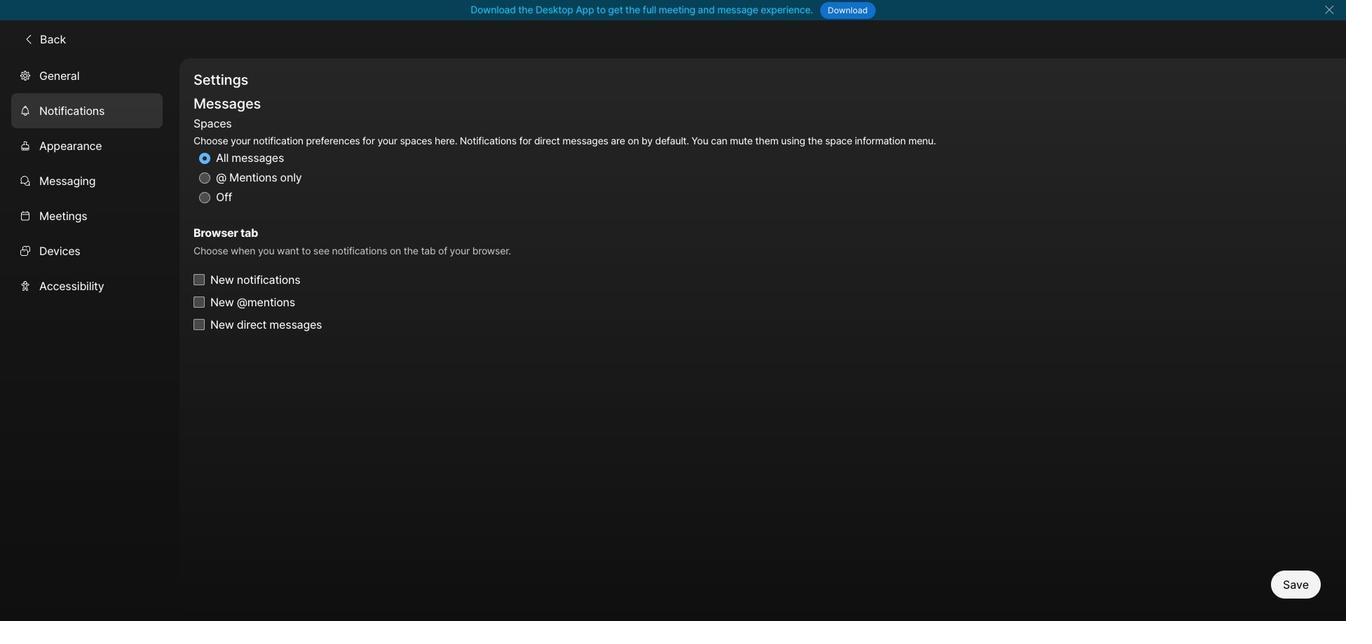 Task type: describe. For each thing, give the bounding box(es) containing it.
meetings tab
[[11, 198, 163, 233]]

notifications tab
[[11, 93, 163, 128]]

settings navigation
[[0, 58, 179, 621]]



Task type: locate. For each thing, give the bounding box(es) containing it.
cancel_16 image
[[1324, 4, 1335, 15]]

messaging tab
[[11, 163, 163, 198]]

accessibility tab
[[11, 268, 163, 303]]

appearance tab
[[11, 128, 163, 163]]

Off radio
[[199, 192, 210, 203]]

general tab
[[11, 58, 163, 93]]

devices tab
[[11, 233, 163, 268]]

All messages radio
[[199, 153, 210, 164]]

option group
[[194, 114, 936, 207]]

@ Mentions only radio
[[199, 172, 210, 184]]



Task type: vqa. For each thing, say whether or not it's contained in the screenshot.
"Webex" tab list
no



